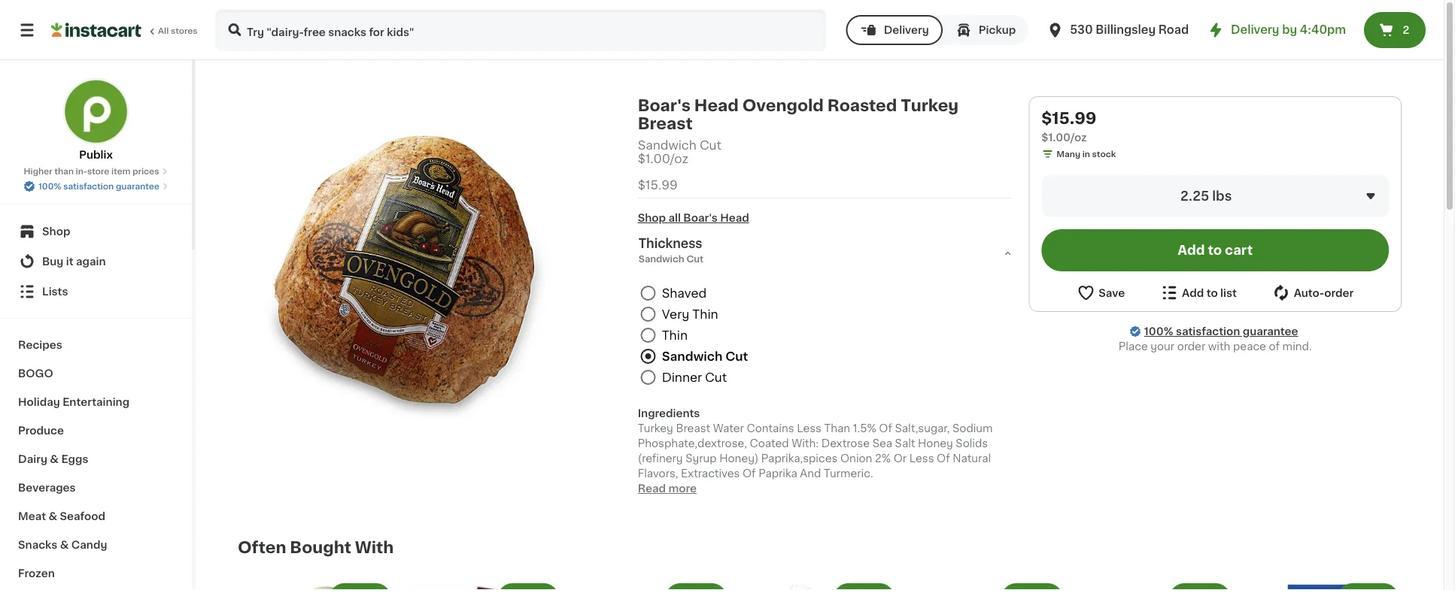Task type: locate. For each thing, give the bounding box(es) containing it.
1 horizontal spatial guarantee
[[1243, 327, 1299, 337]]

2.25
[[1181, 190, 1210, 203]]

less
[[797, 424, 822, 434], [910, 454, 934, 465]]

it
[[66, 257, 73, 267]]

service type group
[[846, 15, 1028, 45]]

bought
[[290, 540, 351, 556]]

guarantee up the of
[[1243, 327, 1299, 337]]

satisfaction down higher than in-store item prices
[[63, 183, 114, 191]]

0 horizontal spatial delivery
[[884, 25, 929, 35]]

1 horizontal spatial turkey
[[901, 97, 959, 113]]

sandwich inside sandwich cut $1.00/oz
[[638, 139, 697, 151]]

ingredients turkey breast water contains less than 1.5% of salt,sugar, sodium phosphate,dextrose, coated with: dextrose sea salt honey solids (refinery syrup honey) paprika,spices onion 2% or less of natural flavors, extractives of paprika and turmeric. read more
[[638, 409, 993, 495]]

order
[[1325, 288, 1354, 298], [1178, 342, 1206, 352]]

4:40pm
[[1300, 24, 1346, 35]]

thin down very
[[662, 330, 688, 342]]

to for cart
[[1208, 244, 1222, 257]]

0 vertical spatial to
[[1208, 244, 1222, 257]]

lists link
[[9, 277, 183, 307]]

by
[[1283, 24, 1298, 35]]

in-
[[76, 167, 87, 176]]

cut down sandwich cut
[[705, 372, 727, 384]]

place your order with peace of mind.
[[1119, 342, 1312, 352]]

1 vertical spatial &
[[49, 512, 57, 522]]

1 vertical spatial breast
[[676, 424, 711, 434]]

6 product group from the left
[[1078, 581, 1234, 591]]

phosphate,dextrose,
[[638, 439, 747, 449]]

$15.99
[[1042, 110, 1097, 126], [638, 179, 678, 191]]

0 horizontal spatial less
[[797, 424, 822, 434]]

turkey inside boar's head ovengold roasted turkey breast
[[901, 97, 959, 113]]

less up the with:
[[797, 424, 822, 434]]

dinner cut
[[662, 372, 727, 384]]

1 horizontal spatial 100% satisfaction guarantee
[[1145, 327, 1299, 337]]

1 product group from the left
[[238, 581, 394, 591]]

add left list
[[1182, 288, 1204, 298]]

cut up 'dinner cut'
[[726, 351, 748, 363]]

solids
[[956, 439, 988, 449]]

1 vertical spatial satisfaction
[[1176, 327, 1241, 337]]

salt,sugar,
[[895, 424, 950, 434]]

breast up phosphate,dextrose,
[[676, 424, 711, 434]]

dairy
[[18, 455, 47, 465]]

natural
[[953, 454, 991, 465]]

head
[[720, 213, 749, 224]]

1 horizontal spatial thin
[[693, 309, 718, 321]]

& for dairy
[[50, 455, 59, 465]]

thin
[[693, 309, 718, 321], [662, 330, 688, 342]]

thin right very
[[693, 309, 718, 321]]

sandwich for sandwich cut $1.00/oz
[[638, 139, 697, 151]]

satisfaction up the place your order with peace of mind.
[[1176, 327, 1241, 337]]

coated
[[750, 439, 789, 449]]

guarantee down prices
[[116, 183, 159, 191]]

0 horizontal spatial order
[[1178, 342, 1206, 352]]

None search field
[[215, 9, 827, 51]]

0 horizontal spatial turkey
[[638, 424, 673, 434]]

add for add to list
[[1182, 288, 1204, 298]]

1 vertical spatial cut
[[726, 351, 748, 363]]

many
[[1057, 150, 1081, 158]]

0 vertical spatial thin
[[693, 309, 718, 321]]

1 vertical spatial 100% satisfaction guarantee
[[1145, 327, 1299, 337]]

turkey right roasted in the top right of the page
[[901, 97, 959, 113]]

meat
[[18, 512, 46, 522]]

$15.99 up all
[[638, 179, 678, 191]]

1 horizontal spatial $1.00/oz
[[1042, 132, 1087, 143]]

0 vertical spatial cut
[[700, 139, 722, 151]]

satisfaction
[[63, 183, 114, 191], [1176, 327, 1241, 337]]

than
[[54, 167, 74, 176]]

with
[[355, 540, 394, 556]]

guarantee
[[116, 183, 159, 191], [1243, 327, 1299, 337]]

shaved
[[662, 287, 707, 300]]

1 vertical spatial shop
[[42, 227, 70, 237]]

turkey inside ingredients turkey breast water contains less than 1.5% of salt,sugar, sodium phosphate,dextrose, coated with: dextrose sea salt honey solids (refinery syrup honey) paprika,spices onion 2% or less of natural flavors, extractives of paprika and turmeric. read more
[[638, 424, 673, 434]]

sandwich up 'dinner cut'
[[662, 351, 723, 363]]

delivery inside button
[[884, 25, 929, 35]]

sandwich down boar's
[[638, 139, 697, 151]]

shop all boar's head
[[638, 213, 749, 224]]

1 vertical spatial add
[[1182, 288, 1204, 298]]

ingredients button
[[638, 407, 1011, 422]]

1 horizontal spatial delivery
[[1231, 24, 1280, 35]]

road
[[1159, 24, 1189, 35]]

delivery
[[1231, 24, 1280, 35], [884, 25, 929, 35]]

sandwich cut
[[662, 351, 748, 363]]

store
[[87, 167, 109, 176]]

to
[[1208, 244, 1222, 257], [1207, 288, 1218, 298]]

1 horizontal spatial 100%
[[1145, 327, 1174, 337]]

1 vertical spatial $15.99
[[638, 179, 678, 191]]

1 horizontal spatial less
[[910, 454, 934, 465]]

0 vertical spatial of
[[879, 424, 893, 434]]

to left the cart
[[1208, 244, 1222, 257]]

100% inside "button"
[[38, 183, 61, 191]]

0 vertical spatial sandwich
[[638, 139, 697, 151]]

0 vertical spatial $15.99
[[1042, 110, 1097, 126]]

sandwich for sandwich cut
[[662, 351, 723, 363]]

0 vertical spatial guarantee
[[116, 183, 159, 191]]

turkey
[[901, 97, 959, 113], [638, 424, 673, 434]]

auto-order button
[[1272, 284, 1354, 303]]

100%
[[38, 183, 61, 191], [1145, 327, 1174, 337]]

0 horizontal spatial $1.00/oz
[[638, 153, 689, 165]]

& left candy
[[60, 540, 69, 551]]

guarantee inside "button"
[[116, 183, 159, 191]]

beverages
[[18, 483, 76, 494]]

0 vertical spatial 100% satisfaction guarantee
[[38, 183, 159, 191]]

0 horizontal spatial 100%
[[38, 183, 61, 191]]

sandwich
[[638, 139, 697, 151], [662, 351, 723, 363]]

1 vertical spatial turkey
[[638, 424, 673, 434]]

sandwich cut $1.00/oz
[[638, 139, 722, 165]]

cut inside sandwich cut $1.00/oz
[[700, 139, 722, 151]]

0 vertical spatial shop
[[638, 213, 666, 224]]

to left list
[[1207, 288, 1218, 298]]

publix logo image
[[63, 78, 129, 145]]

shop for shop all boar's head
[[638, 213, 666, 224]]

extractives
[[681, 469, 740, 480]]

2 vertical spatial cut
[[705, 372, 727, 384]]

shop up the buy at the top left
[[42, 227, 70, 237]]

0 vertical spatial $1.00/oz
[[1042, 132, 1087, 143]]

of down honey)
[[743, 469, 756, 480]]

0 horizontal spatial guarantee
[[116, 183, 159, 191]]

$1.00/oz inside $15.99 $1.00/oz
[[1042, 132, 1087, 143]]

0 vertical spatial turkey
[[901, 97, 959, 113]]

satisfaction inside "button"
[[63, 183, 114, 191]]

very thin
[[662, 309, 718, 321]]

1 horizontal spatial of
[[879, 424, 893, 434]]

100% satisfaction guarantee button
[[23, 178, 169, 193]]

1 vertical spatial to
[[1207, 288, 1218, 298]]

breast inside ingredients turkey breast water contains less than 1.5% of salt,sugar, sodium phosphate,dextrose, coated with: dextrose sea salt honey solids (refinery syrup honey) paprika,spices onion 2% or less of natural flavors, extractives of paprika and turmeric. read more
[[676, 424, 711, 434]]

0 horizontal spatial satisfaction
[[63, 183, 114, 191]]

shop left all
[[638, 213, 666, 224]]

and
[[800, 469, 821, 480]]

seafood
[[60, 512, 105, 522]]

to inside 'add to list' button
[[1207, 288, 1218, 298]]

1 vertical spatial of
[[937, 454, 950, 465]]

$1.00/oz inside sandwich cut $1.00/oz
[[638, 153, 689, 165]]

holiday entertaining
[[18, 397, 130, 408]]

cut down head
[[700, 139, 722, 151]]

$1.00/oz up many
[[1042, 132, 1087, 143]]

of up sea on the bottom right
[[879, 424, 893, 434]]

1 vertical spatial sandwich
[[662, 351, 723, 363]]

$15.99 up many
[[1042, 110, 1097, 126]]

2 vertical spatial &
[[60, 540, 69, 551]]

100% satisfaction guarantee inside 100% satisfaction guarantee "button"
[[38, 183, 159, 191]]

0 horizontal spatial of
[[743, 469, 756, 480]]

$15.99 for $15.99
[[638, 179, 678, 191]]

ingredients
[[638, 409, 700, 419]]

1 horizontal spatial order
[[1325, 288, 1354, 298]]

1 horizontal spatial $15.99
[[1042, 110, 1097, 126]]

0 vertical spatial add
[[1178, 244, 1205, 257]]

1 vertical spatial thin
[[662, 330, 688, 342]]

2 vertical spatial of
[[743, 469, 756, 480]]

&
[[50, 455, 59, 465], [49, 512, 57, 522], [60, 540, 69, 551]]

100% up your at the right bottom of page
[[1145, 327, 1174, 337]]

1 vertical spatial $1.00/oz
[[638, 153, 689, 165]]

prices
[[133, 167, 159, 176]]

0 vertical spatial breast
[[638, 116, 693, 131]]

less down the honey
[[910, 454, 934, 465]]

$1.00/oz down boar's
[[638, 153, 689, 165]]

to inside "add to cart" button
[[1208, 244, 1222, 257]]

delivery button
[[846, 15, 943, 45]]

0 vertical spatial &
[[50, 455, 59, 465]]

all stores link
[[51, 9, 199, 51]]

1 horizontal spatial shop
[[638, 213, 666, 224]]

of down the honey
[[937, 454, 950, 465]]

0 vertical spatial 100%
[[38, 183, 61, 191]]

ovengold
[[743, 97, 824, 113]]

& for snacks
[[60, 540, 69, 551]]

place
[[1119, 342, 1148, 352]]

0 vertical spatial satisfaction
[[63, 183, 114, 191]]

1 vertical spatial guarantee
[[1243, 327, 1299, 337]]

delivery by 4:40pm
[[1231, 24, 1346, 35]]

0 horizontal spatial $15.99
[[638, 179, 678, 191]]

Search field
[[217, 11, 825, 50]]

product group
[[238, 581, 394, 591], [406, 581, 562, 591], [574, 581, 730, 591], [742, 581, 898, 591], [910, 581, 1066, 591], [1078, 581, 1234, 591], [1246, 581, 1402, 591]]

shop
[[638, 213, 666, 224], [42, 227, 70, 237]]

0 vertical spatial order
[[1325, 288, 1354, 298]]

breast down boar's
[[638, 116, 693, 131]]

& inside 'link'
[[49, 512, 57, 522]]

turkey down the ingredients
[[638, 424, 673, 434]]

add for add to cart
[[1178, 244, 1205, 257]]

frozen link
[[9, 560, 183, 589]]

0 horizontal spatial 100% satisfaction guarantee
[[38, 183, 159, 191]]

0 horizontal spatial shop
[[42, 227, 70, 237]]

100% down higher
[[38, 183, 61, 191]]

100% satisfaction guarantee up with at the bottom of the page
[[1145, 327, 1299, 337]]

& left eggs
[[50, 455, 59, 465]]

boar's head ovengold roasted turkey breast
[[638, 97, 959, 131]]

& right "meat"
[[49, 512, 57, 522]]

delivery for delivery
[[884, 25, 929, 35]]

100% satisfaction guarantee down "store"
[[38, 183, 159, 191]]

add up 'add to list' button
[[1178, 244, 1205, 257]]

100% satisfaction guarantee
[[38, 183, 159, 191], [1145, 327, 1299, 337]]

than
[[825, 424, 850, 434]]

1 vertical spatial order
[[1178, 342, 1206, 352]]



Task type: describe. For each thing, give the bounding box(es) containing it.
shop for shop
[[42, 227, 70, 237]]

roasted
[[828, 97, 897, 113]]

meat & seafood link
[[9, 503, 183, 531]]

order inside button
[[1325, 288, 1354, 298]]

syrup
[[686, 454, 717, 465]]

5 product group from the left
[[910, 581, 1066, 591]]

billingsley
[[1096, 24, 1156, 35]]

read more button
[[638, 482, 697, 497]]

0 vertical spatial less
[[797, 424, 822, 434]]

flavors,
[[638, 469, 678, 480]]

head
[[695, 97, 739, 113]]

often
[[238, 540, 286, 556]]

1 vertical spatial less
[[910, 454, 934, 465]]

save button
[[1077, 284, 1125, 303]]

instacart logo image
[[51, 21, 141, 39]]

with:
[[792, 439, 819, 449]]

breast inside boar's head ovengold roasted turkey breast
[[638, 116, 693, 131]]

item
[[111, 167, 131, 176]]

produce
[[18, 426, 64, 437]]

onion
[[841, 454, 873, 465]]

save
[[1099, 288, 1125, 298]]

dairy & eggs link
[[9, 446, 183, 474]]

snacks
[[18, 540, 57, 551]]

delivery by 4:40pm link
[[1207, 21, 1346, 39]]

4 product group from the left
[[742, 581, 898, 591]]

lbs
[[1213, 190, 1232, 203]]

more
[[669, 484, 697, 495]]

auto-order
[[1294, 288, 1354, 298]]

to for list
[[1207, 288, 1218, 298]]

auto-
[[1294, 288, 1325, 298]]

with
[[1209, 342, 1231, 352]]

2.25 lbs field
[[1042, 175, 1389, 218]]

produce link
[[9, 417, 183, 446]]

2 product group from the left
[[406, 581, 562, 591]]

delivery for delivery by 4:40pm
[[1231, 24, 1280, 35]]

530 billingsley road
[[1070, 24, 1189, 35]]

(refinery
[[638, 454, 683, 465]]

higher
[[24, 167, 52, 176]]

2
[[1403, 25, 1410, 35]]

of
[[1269, 342, 1280, 352]]

snacks & candy link
[[9, 531, 183, 560]]

boar's head ovengold roasted turkey breast image
[[250, 108, 563, 421]]

snacks & candy
[[18, 540, 107, 551]]

holiday entertaining link
[[9, 388, 183, 417]]

pickup button
[[943, 15, 1028, 45]]

again
[[76, 257, 106, 267]]

in
[[1083, 150, 1090, 158]]

bogo
[[18, 369, 53, 379]]

bogo link
[[9, 360, 183, 388]]

cut for dinner cut
[[705, 372, 727, 384]]

entertaining
[[63, 397, 130, 408]]

or
[[894, 454, 907, 465]]

sea
[[873, 439, 893, 449]]

& for meat
[[49, 512, 57, 522]]

honey)
[[720, 454, 759, 465]]

buy
[[42, 257, 64, 267]]

cut for sandwich cut $1.00/oz
[[700, 139, 722, 151]]

frozen
[[18, 569, 55, 580]]

add to list
[[1182, 288, 1237, 298]]

boar's
[[638, 97, 691, 113]]

holiday
[[18, 397, 60, 408]]

2 horizontal spatial of
[[937, 454, 950, 465]]

sodium
[[953, 424, 993, 434]]

add to cart
[[1178, 244, 1253, 257]]

buy it again
[[42, 257, 106, 267]]

contains
[[747, 424, 794, 434]]

paprika
[[759, 469, 798, 480]]

1 horizontal spatial satisfaction
[[1176, 327, 1241, 337]]

higher than in-store item prices link
[[24, 166, 168, 178]]

all
[[669, 213, 681, 224]]

boar's
[[684, 213, 718, 224]]

1 vertical spatial 100%
[[1145, 327, 1174, 337]]

dinner
[[662, 372, 702, 384]]

mind.
[[1283, 342, 1312, 352]]

turmeric.
[[824, 469, 873, 480]]

add to list button
[[1161, 284, 1237, 303]]

pickup
[[979, 25, 1016, 35]]

higher than in-store item prices
[[24, 167, 159, 176]]

530
[[1070, 24, 1093, 35]]

list
[[1221, 288, 1237, 298]]

beverages link
[[9, 474, 183, 503]]

peace
[[1234, 342, 1267, 352]]

your
[[1151, 342, 1175, 352]]

buy it again link
[[9, 247, 183, 277]]

publix link
[[63, 78, 129, 163]]

7 product group from the left
[[1246, 581, 1402, 591]]

add to cart button
[[1042, 230, 1389, 272]]

honey
[[918, 439, 953, 449]]

lists
[[42, 287, 68, 297]]

$15.99 for $15.99 $1.00/oz
[[1042, 110, 1097, 126]]

dextrose
[[822, 439, 870, 449]]

0 horizontal spatial thin
[[662, 330, 688, 342]]

cut for sandwich cut
[[726, 351, 748, 363]]

3 product group from the left
[[574, 581, 730, 591]]

recipes
[[18, 340, 62, 351]]

shop link
[[9, 217, 183, 247]]

salt
[[895, 439, 916, 449]]

very
[[662, 309, 690, 321]]

often bought with
[[238, 540, 394, 556]]

all
[[158, 27, 169, 35]]

meat & seafood
[[18, 512, 105, 522]]

many in stock
[[1057, 150, 1116, 158]]

candy
[[71, 540, 107, 551]]



Task type: vqa. For each thing, say whether or not it's contained in the screenshot.
bottommost items
no



